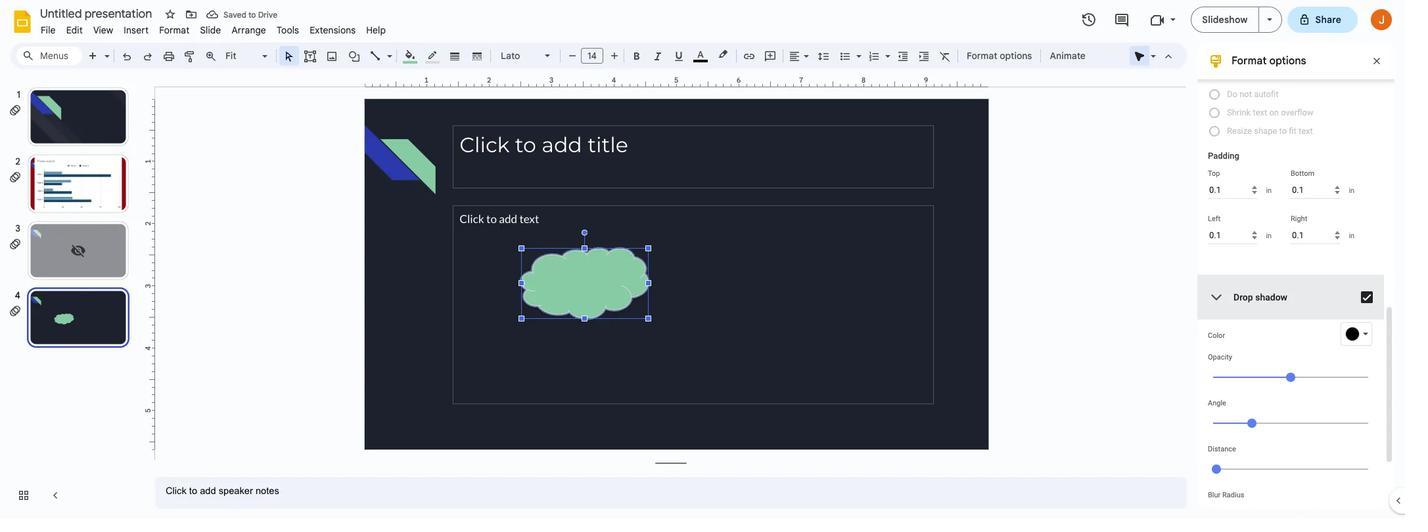 Task type: describe. For each thing, give the bounding box(es) containing it.
tools menu item
[[271, 22, 304, 38]]

saved to drive button
[[203, 5, 281, 24]]

in for top
[[1266, 186, 1272, 195]]

slideshow
[[1202, 14, 1248, 26]]

opacity slider
[[1208, 362, 1373, 392]]

Star checkbox
[[161, 5, 179, 24]]

presentation options image
[[1267, 18, 1272, 21]]

view menu item
[[88, 22, 118, 38]]

Left padding, measured in inches. Value must be between 0 and 1.1046 text field
[[1208, 227, 1257, 244]]

format options application
[[0, 0, 1405, 520]]

Zoom text field
[[223, 47, 260, 65]]

opacity image
[[1286, 373, 1295, 382]]

angle
[[1208, 400, 1226, 408]]

help menu item
[[361, 22, 391, 38]]

to inside button
[[248, 10, 256, 19]]

insert menu item
[[118, 22, 154, 38]]

share
[[1315, 14, 1341, 26]]

radius
[[1222, 492, 1244, 500]]

format options section
[[1197, 0, 1395, 520]]

blur radius slider
[[1208, 500, 1373, 520]]

left
[[1208, 215, 1220, 223]]

Resize shape to fit text radio
[[1208, 122, 1375, 141]]

edit
[[66, 24, 83, 36]]

help
[[366, 24, 386, 36]]

Zoom field
[[221, 47, 273, 66]]

slideshow button
[[1191, 7, 1259, 33]]

auto fit type option group
[[1208, 85, 1375, 146]]

share button
[[1287, 7, 1358, 33]]

tools
[[277, 24, 299, 36]]

options inside button
[[1000, 50, 1032, 62]]

Toggle shadow checkbox
[[1354, 285, 1380, 311]]

arrange menu item
[[226, 22, 271, 38]]

blur
[[1208, 492, 1221, 500]]

format options inside section
[[1232, 55, 1306, 68]]

color
[[1208, 332, 1225, 340]]

navigation inside format options application
[[0, 74, 145, 520]]

main toolbar
[[81, 0, 1092, 164]]

border weight option
[[447, 47, 462, 65]]

fit
[[1289, 126, 1296, 136]]

resize shape to fit text
[[1227, 126, 1313, 136]]

border dash option
[[470, 47, 485, 65]]

padding
[[1208, 151, 1239, 161]]

format options inside button
[[967, 50, 1032, 62]]

view
[[93, 24, 113, 36]]

bottom
[[1291, 170, 1314, 178]]

Bottom padding, measured in inches. Value must be between 0 and 0.505 text field
[[1291, 181, 1340, 199]]

format inside menu item
[[159, 24, 190, 36]]

border color: dark 2 light gray 1 image
[[425, 47, 440, 64]]

Font size text field
[[582, 48, 603, 64]]

autofit
[[1208, 70, 1234, 80]]

file
[[41, 24, 56, 36]]

line & paragraph spacing image
[[816, 47, 831, 65]]

Shrink text on overflow radio
[[1208, 104, 1375, 122]]

text inside resize shape to fit text radio
[[1299, 126, 1313, 136]]

resize
[[1227, 126, 1252, 136]]

arrange
[[232, 24, 266, 36]]

file menu item
[[35, 22, 61, 38]]

select line image
[[384, 47, 392, 52]]

options inside section
[[1269, 55, 1306, 68]]

Rename text field
[[35, 5, 160, 21]]



Task type: locate. For each thing, give the bounding box(es) containing it.
slide menu item
[[195, 22, 226, 38]]

1 horizontal spatial format options
[[1232, 55, 1306, 68]]

distance image
[[1212, 465, 1221, 474]]

0 horizontal spatial to
[[248, 10, 256, 19]]

to left fit
[[1279, 126, 1287, 136]]

menu bar banner
[[0, 0, 1405, 520]]

angle slider
[[1208, 408, 1373, 438]]

0 vertical spatial text
[[1253, 108, 1267, 118]]

0 horizontal spatial text
[[1253, 108, 1267, 118]]

in right left padding, measured in inches. value must be between 0 and 1.1046 "text field"
[[1266, 232, 1272, 240]]

angle image
[[1247, 419, 1257, 428]]

Right padding, measured in inches. Value must be between 0 and 1.1046 text field
[[1291, 227, 1340, 244]]

0 horizontal spatial format options
[[967, 50, 1032, 62]]

live pointer settings image
[[1147, 47, 1156, 52]]

shape image
[[347, 47, 362, 65]]

distance
[[1208, 446, 1236, 454]]

1 vertical spatial text
[[1299, 126, 1313, 136]]

top
[[1208, 170, 1220, 178]]

do
[[1227, 89, 1237, 99]]

0 horizontal spatial options
[[1000, 50, 1032, 62]]

0 horizontal spatial format
[[159, 24, 190, 36]]

mode and view toolbar
[[1129, 43, 1179, 69]]

Do not autofit radio
[[1208, 85, 1375, 104]]

1 horizontal spatial options
[[1269, 55, 1306, 68]]

options left animate
[[1000, 50, 1032, 62]]

Top padding, measured in inches. Value must be between 0 and 0.505 text field
[[1208, 181, 1257, 199]]

in right bottom padding, measured in inches. value must be between 0 and 0.505 text box
[[1349, 186, 1355, 195]]

drive
[[258, 10, 277, 19]]

1 horizontal spatial format
[[967, 50, 997, 62]]

overflow
[[1281, 108, 1313, 118]]

in right top padding, measured in inches. value must be between 0 and 0.505 text field
[[1266, 186, 1272, 195]]

menu bar inside 'menu bar' banner
[[35, 17, 391, 39]]

format
[[159, 24, 190, 36], [967, 50, 997, 62], [1232, 55, 1267, 68]]

in for left
[[1266, 232, 1272, 240]]

saved to drive
[[223, 10, 277, 19]]

shadow
[[1255, 292, 1287, 303]]

drop shadow tab
[[1197, 275, 1384, 320]]

slide
[[200, 24, 221, 36]]

not
[[1240, 89, 1252, 99]]

options
[[1000, 50, 1032, 62], [1269, 55, 1306, 68]]

0 vertical spatial to
[[248, 10, 256, 19]]

to left drive
[[248, 10, 256, 19]]

on
[[1269, 108, 1279, 118]]

drop
[[1234, 292, 1253, 303]]

1 horizontal spatial to
[[1279, 126, 1287, 136]]

menu bar containing file
[[35, 17, 391, 39]]

animate
[[1050, 50, 1086, 62]]

font list. lato selected. option
[[501, 47, 537, 65]]

text inside shrink text on overflow option
[[1253, 108, 1267, 118]]

fill color: light 2 #82c7a5, close to light cyan 1 image
[[403, 47, 418, 64]]

opacity
[[1208, 354, 1232, 362]]

in
[[1266, 186, 1272, 195], [1349, 186, 1355, 195], [1266, 232, 1272, 240], [1349, 232, 1355, 240]]

shrink text on overflow
[[1227, 108, 1313, 118]]

to inside radio
[[1279, 126, 1287, 136]]

shrink
[[1227, 108, 1251, 118]]

animate button
[[1044, 46, 1091, 66]]

options up do not autofit radio on the right top of the page
[[1269, 55, 1306, 68]]

format options
[[967, 50, 1032, 62], [1232, 55, 1306, 68]]

text right fit
[[1299, 126, 1313, 136]]

text
[[1253, 108, 1267, 118], [1299, 126, 1313, 136]]

navigation
[[0, 74, 145, 520]]

highlight color image
[[716, 47, 730, 62]]

format menu item
[[154, 22, 195, 38]]

2 horizontal spatial format
[[1232, 55, 1267, 68]]

insert image image
[[324, 47, 339, 65]]

to
[[248, 10, 256, 19], [1279, 126, 1287, 136]]

extensions
[[310, 24, 356, 36]]

edit menu item
[[61, 22, 88, 38]]

format inside button
[[967, 50, 997, 62]]

1 horizontal spatial text
[[1299, 126, 1313, 136]]

Menus field
[[16, 47, 82, 65]]

saved
[[223, 10, 246, 19]]

distance slider
[[1208, 454, 1373, 484]]

format options button
[[961, 46, 1038, 66]]

shape
[[1254, 126, 1277, 136]]

menu bar
[[35, 17, 391, 39]]

extensions menu item
[[304, 22, 361, 38]]

format inside section
[[1232, 55, 1267, 68]]

lato
[[501, 50, 520, 62]]

text color image
[[693, 47, 708, 62]]

text left on
[[1253, 108, 1267, 118]]

autofit
[[1254, 89, 1278, 99]]

blur radius
[[1208, 492, 1244, 500]]

drop shadow
[[1234, 292, 1287, 303]]

insert
[[124, 24, 149, 36]]

in for bottom
[[1349, 186, 1355, 195]]

new slide with layout image
[[101, 47, 110, 52]]

Font size field
[[581, 48, 609, 67]]

1 vertical spatial to
[[1279, 126, 1287, 136]]

in right right padding, measured in inches. value must be between 0 and 1.1046 text box
[[1349, 232, 1355, 240]]

do not autofit
[[1227, 89, 1278, 99]]

right
[[1291, 215, 1307, 223]]

in for right
[[1349, 232, 1355, 240]]



Task type: vqa. For each thing, say whether or not it's contained in the screenshot.
rightmost the Prototyping
no



